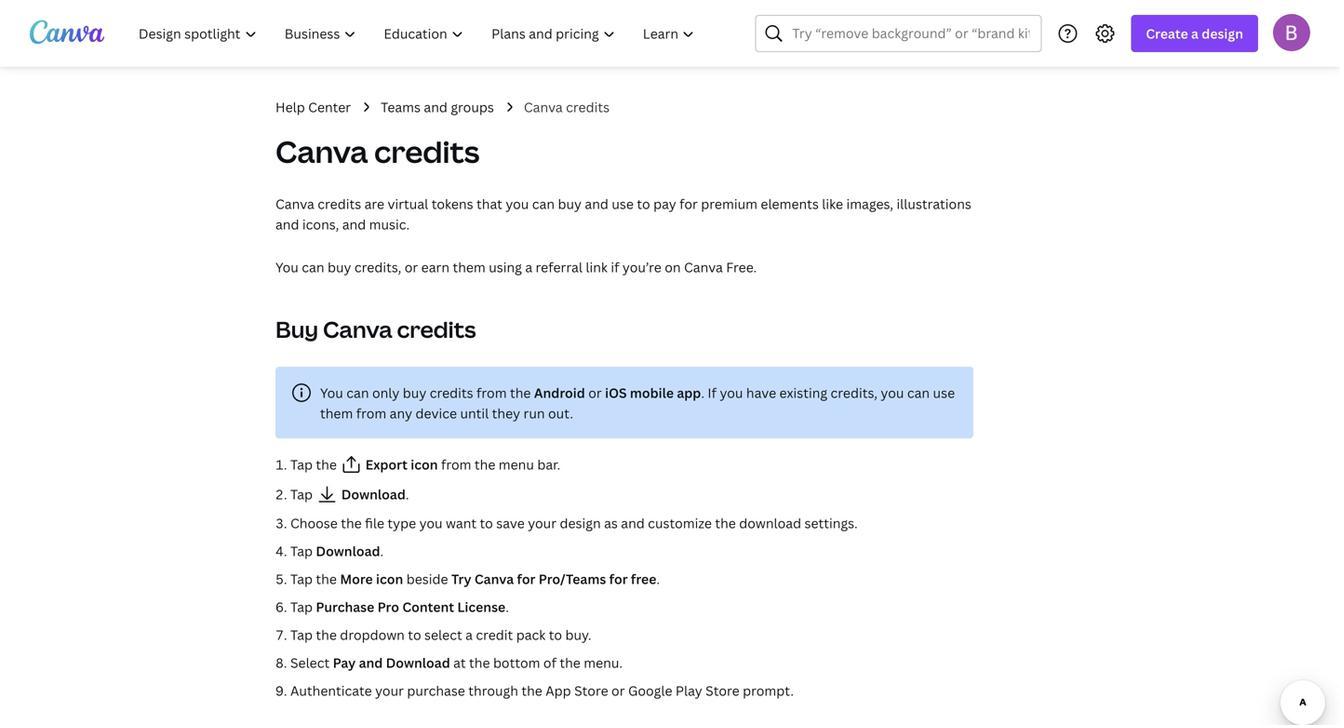 Task type: describe. For each thing, give the bounding box(es) containing it.
at
[[454, 654, 466, 672]]

if
[[708, 384, 717, 402]]

icons,
[[302, 216, 339, 233]]

tap for tap the
[[290, 456, 313, 473]]

from the menu bar.
[[438, 456, 561, 473]]

like
[[822, 195, 844, 213]]

save
[[496, 514, 525, 532]]

content
[[402, 598, 454, 616]]

groups
[[451, 98, 494, 116]]

tap the dropdown to select a credit pack to buy.
[[290, 626, 592, 644]]

tap for tap purchase pro content license .
[[290, 598, 313, 616]]

the left file
[[341, 514, 362, 532]]

free
[[631, 570, 657, 588]]

more
[[340, 570, 373, 588]]

help center link
[[276, 97, 351, 117]]

using
[[489, 258, 522, 276]]

select
[[290, 654, 330, 672]]

the left the app
[[522, 682, 543, 700]]

2 vertical spatial buy
[[403, 384, 427, 402]]

select
[[425, 626, 462, 644]]

illustrations
[[897, 195, 972, 213]]

bottom
[[493, 654, 540, 672]]

download
[[739, 514, 802, 532]]

0 horizontal spatial or
[[405, 258, 418, 276]]

canva right buy
[[323, 314, 393, 344]]

the up select at the bottom of the page
[[316, 626, 337, 644]]

canva credits link
[[524, 97, 610, 117]]

menu.
[[584, 654, 623, 672]]

tap the more icon beside try canva for pro/teams for free .
[[290, 570, 660, 588]]

2 vertical spatial from
[[441, 456, 472, 473]]

1 horizontal spatial your
[[528, 514, 557, 532]]

license
[[457, 598, 506, 616]]

any
[[390, 405, 412, 422]]

2 horizontal spatial from
[[477, 384, 507, 402]]

purchase
[[407, 682, 465, 700]]

you right "existing"
[[881, 384, 904, 402]]

pack
[[516, 626, 546, 644]]

1 store from the left
[[575, 682, 609, 700]]

buy canva credits
[[276, 314, 476, 344]]

select pay and download at the bottom of the menu.
[[290, 654, 623, 672]]

mobile
[[630, 384, 674, 402]]

choose the file type you want to save your design as and customize the download settings.
[[290, 514, 858, 532]]

and right pay
[[359, 654, 383, 672]]

the right of
[[560, 654, 581, 672]]

0 horizontal spatial for
[[517, 570, 536, 588]]

a inside create a design 'dropdown button'
[[1192, 25, 1199, 42]]

prompt.
[[743, 682, 794, 700]]

0 horizontal spatial a
[[466, 626, 473, 644]]

device
[[416, 405, 457, 422]]

ios
[[605, 384, 627, 402]]

1 vertical spatial download
[[316, 542, 380, 560]]

for inside canva credits are virtual tokens that you can buy and use to pay for premium elements like images, illustrations and icons, and music.
[[680, 195, 698, 213]]

to left buy.
[[549, 626, 562, 644]]

center
[[308, 98, 351, 116]]

top level navigation element
[[127, 15, 711, 52]]

create a design button
[[1132, 15, 1259, 52]]

to left save
[[480, 514, 493, 532]]

use inside . if you have existing credits, you can use them from any device until they run out.
[[933, 384, 955, 402]]

credit
[[476, 626, 513, 644]]

that
[[477, 195, 503, 213]]

until
[[460, 405, 489, 422]]

pay
[[333, 654, 356, 672]]

dropdown
[[340, 626, 405, 644]]

. inside . if you have existing credits, you can use them from any device until they run out.
[[701, 384, 705, 402]]

you for you can buy credits, or earn them using a referral link if you're on canva free.
[[276, 258, 299, 276]]

2 vertical spatial download
[[386, 654, 450, 672]]

on
[[665, 258, 681, 276]]

create a design
[[1146, 25, 1244, 42]]

try
[[452, 570, 472, 588]]

you right if
[[720, 384, 743, 402]]

have
[[747, 384, 777, 402]]

elements
[[761, 195, 819, 213]]

to inside canva credits are virtual tokens that you can buy and use to pay for premium elements like images, illustrations and icons, and music.
[[637, 195, 650, 213]]

are
[[365, 195, 385, 213]]

export icon
[[362, 456, 438, 473]]

run
[[524, 405, 545, 422]]

tap download .
[[290, 542, 384, 560]]

help
[[276, 98, 305, 116]]

and up link
[[585, 195, 609, 213]]

purchase
[[316, 598, 375, 616]]

0 horizontal spatial your
[[375, 682, 404, 700]]

you can only buy credits from the android or ios mobile app
[[320, 384, 701, 402]]

1 vertical spatial icon
[[376, 570, 403, 588]]

if
[[611, 258, 620, 276]]

link
[[586, 258, 608, 276]]

pay
[[654, 195, 677, 213]]

and down are
[[342, 216, 366, 233]]

tap for tap the more icon beside try canva for pro/teams for free .
[[290, 570, 313, 588]]

canva down center at the left of page
[[276, 131, 368, 172]]

0 horizontal spatial canva credits
[[276, 131, 480, 172]]



Task type: vqa. For each thing, say whether or not it's contained in the screenshot.
only
yes



Task type: locate. For each thing, give the bounding box(es) containing it.
tap the
[[290, 456, 340, 473]]

a left credit
[[466, 626, 473, 644]]

can inside canva credits are virtual tokens that you can buy and use to pay for premium elements like images, illustrations and icons, and music.
[[532, 195, 555, 213]]

can
[[532, 195, 555, 213], [302, 258, 324, 276], [347, 384, 369, 402], [908, 384, 930, 402]]

design left as
[[560, 514, 601, 532]]

canva credits are virtual tokens that you can buy and use to pay for premium elements like images, illustrations and icons, and music.
[[276, 195, 972, 233]]

buy
[[276, 314, 319, 344]]

. up credit
[[506, 598, 509, 616]]

for left free
[[609, 570, 628, 588]]

you for you can only buy credits from the android or ios mobile app
[[320, 384, 343, 402]]

1 vertical spatial design
[[560, 514, 601, 532]]

Try "remove background" or "brand kit" search field
[[793, 16, 1030, 51]]

type
[[388, 514, 416, 532]]

1 horizontal spatial icon
[[411, 456, 438, 473]]

existing
[[780, 384, 828, 402]]

a right "create"
[[1192, 25, 1199, 42]]

canva up icons,
[[276, 195, 315, 213]]

1 horizontal spatial a
[[525, 258, 533, 276]]

credits
[[566, 98, 610, 116], [374, 131, 480, 172], [318, 195, 361, 213], [397, 314, 476, 344], [430, 384, 474, 402]]

2 horizontal spatial or
[[612, 682, 625, 700]]

pro
[[378, 598, 399, 616]]

1 vertical spatial buy
[[328, 258, 351, 276]]

tap for tap the dropdown to select a credit pack to buy.
[[290, 626, 313, 644]]

and right as
[[621, 514, 645, 532]]

tap for tap
[[290, 486, 316, 503]]

2 vertical spatial a
[[466, 626, 473, 644]]

buy down icons,
[[328, 258, 351, 276]]

0 vertical spatial download
[[338, 486, 406, 503]]

or down menu. at the bottom left
[[612, 682, 625, 700]]

1 vertical spatial you
[[320, 384, 343, 402]]

1 horizontal spatial from
[[441, 456, 472, 473]]

you inside canva credits are virtual tokens that you can buy and use to pay for premium elements like images, illustrations and icons, and music.
[[506, 195, 529, 213]]

1 horizontal spatial store
[[706, 682, 740, 700]]

for
[[680, 195, 698, 213], [517, 570, 536, 588], [609, 570, 628, 588]]

store right the play
[[706, 682, 740, 700]]

of
[[544, 654, 557, 672]]

store down menu. at the bottom left
[[575, 682, 609, 700]]

want
[[446, 514, 477, 532]]

you
[[506, 195, 529, 213], [720, 384, 743, 402], [881, 384, 904, 402], [419, 514, 443, 532]]

canva up license on the bottom left of the page
[[475, 570, 514, 588]]

buy up 'any'
[[403, 384, 427, 402]]

you up buy
[[276, 258, 299, 276]]

for left pro/teams
[[517, 570, 536, 588]]

0 horizontal spatial buy
[[328, 258, 351, 276]]

menu
[[499, 456, 534, 473]]

0 horizontal spatial them
[[320, 405, 353, 422]]

1 vertical spatial from
[[356, 405, 387, 422]]

virtual
[[388, 195, 429, 213]]

buy.
[[566, 626, 592, 644]]

0 horizontal spatial credits,
[[355, 258, 402, 276]]

0 vertical spatial from
[[477, 384, 507, 402]]

teams and groups link
[[381, 97, 494, 117]]

the up run
[[510, 384, 531, 402]]

2 horizontal spatial a
[[1192, 25, 1199, 42]]

pro/teams
[[539, 570, 606, 588]]

1 horizontal spatial use
[[933, 384, 955, 402]]

teams
[[381, 98, 421, 116]]

icon up pro
[[376, 570, 403, 588]]

2 horizontal spatial for
[[680, 195, 698, 213]]

you right that
[[506, 195, 529, 213]]

0 horizontal spatial store
[[575, 682, 609, 700]]

to left pay
[[637, 195, 650, 213]]

1 vertical spatial them
[[320, 405, 353, 422]]

1 vertical spatial your
[[375, 682, 404, 700]]

icon right export on the left
[[411, 456, 438, 473]]

download up more
[[316, 542, 380, 560]]

you can buy credits, or earn them using a referral link if you're on canva free.
[[276, 258, 757, 276]]

0 vertical spatial or
[[405, 258, 418, 276]]

create
[[1146, 25, 1189, 42]]

settings.
[[805, 514, 858, 532]]

1 horizontal spatial for
[[609, 570, 628, 588]]

from up 'they'
[[477, 384, 507, 402]]

you left only
[[320, 384, 343, 402]]

or left ios
[[589, 384, 602, 402]]

canva right groups
[[524, 98, 563, 116]]

the up choose at the bottom of the page
[[316, 456, 337, 473]]

0 vertical spatial credits,
[[355, 258, 402, 276]]

app
[[677, 384, 701, 402]]

to left 'select'
[[408, 626, 421, 644]]

design
[[1202, 25, 1244, 42], [560, 514, 601, 532]]

authenticate
[[290, 682, 372, 700]]

premium
[[701, 195, 758, 213]]

0 horizontal spatial use
[[612, 195, 634, 213]]

the left menu
[[475, 456, 496, 473]]

0 horizontal spatial from
[[356, 405, 387, 422]]

help center
[[276, 98, 351, 116]]

from down until
[[441, 456, 472, 473]]

. if you have existing credits, you can use them from any device until they run out.
[[320, 384, 955, 422]]

them right earn
[[453, 258, 486, 276]]

1 vertical spatial or
[[589, 384, 602, 402]]

0 horizontal spatial you
[[276, 258, 299, 276]]

buy
[[558, 195, 582, 213], [328, 258, 351, 276], [403, 384, 427, 402]]

. down customize at the bottom of page
[[657, 570, 660, 588]]

as
[[604, 514, 618, 532]]

0 vertical spatial design
[[1202, 25, 1244, 42]]

1 vertical spatial credits,
[[831, 384, 878, 402]]

0 vertical spatial your
[[528, 514, 557, 532]]

credits, inside . if you have existing credits, you can use them from any device until they run out.
[[831, 384, 878, 402]]

0 vertical spatial buy
[[558, 195, 582, 213]]

bob builder image
[[1274, 14, 1311, 51]]

store
[[575, 682, 609, 700], [706, 682, 740, 700]]

. down file
[[380, 542, 384, 560]]

export
[[366, 456, 408, 473]]

a right using
[[525, 258, 533, 276]]

from inside . if you have existing credits, you can use them from any device until they run out.
[[356, 405, 387, 422]]

images,
[[847, 195, 894, 213]]

1 vertical spatial a
[[525, 258, 533, 276]]

5 tap from the top
[[290, 598, 313, 616]]

a
[[1192, 25, 1199, 42], [525, 258, 533, 276], [466, 626, 473, 644]]

for right pay
[[680, 195, 698, 213]]

canva inside canva credits are virtual tokens that you can buy and use to pay for premium elements like images, illustrations and icons, and music.
[[276, 195, 315, 213]]

canva right on
[[684, 258, 723, 276]]

through
[[469, 682, 519, 700]]

beside
[[407, 570, 448, 588]]

0 vertical spatial them
[[453, 258, 486, 276]]

earn
[[421, 258, 450, 276]]

only
[[372, 384, 400, 402]]

1 horizontal spatial you
[[320, 384, 343, 402]]

download up file
[[338, 486, 406, 503]]

tap
[[290, 456, 313, 473], [290, 486, 316, 503], [290, 542, 313, 560], [290, 570, 313, 588], [290, 598, 313, 616], [290, 626, 313, 644]]

credits, right "existing"
[[831, 384, 878, 402]]

you
[[276, 258, 299, 276], [320, 384, 343, 402]]

the right at
[[469, 654, 490, 672]]

you're
[[623, 258, 662, 276]]

authenticate your purchase through the app store or google play store prompt.
[[290, 682, 794, 700]]

your left purchase
[[375, 682, 404, 700]]

tokens
[[432, 195, 473, 213]]

credits inside canva credits are virtual tokens that you can buy and use to pay for premium elements like images, illustrations and icons, and music.
[[318, 195, 361, 213]]

credits, down music.
[[355, 258, 402, 276]]

them
[[453, 258, 486, 276], [320, 405, 353, 422]]

your right save
[[528, 514, 557, 532]]

download
[[338, 486, 406, 503], [316, 542, 380, 560], [386, 654, 450, 672]]

. left if
[[701, 384, 705, 402]]

download up purchase
[[386, 654, 450, 672]]

design inside create a design 'dropdown button'
[[1202, 25, 1244, 42]]

3 tap from the top
[[290, 542, 313, 560]]

0 vertical spatial you
[[276, 258, 299, 276]]

0 vertical spatial canva credits
[[524, 98, 610, 116]]

1 horizontal spatial credits,
[[831, 384, 878, 402]]

0 vertical spatial icon
[[411, 456, 438, 473]]

1 vertical spatial canva credits
[[276, 131, 480, 172]]

can inside . if you have existing credits, you can use them from any device until they run out.
[[908, 384, 930, 402]]

referral
[[536, 258, 583, 276]]

and
[[424, 98, 448, 116], [585, 195, 609, 213], [276, 216, 299, 233], [342, 216, 366, 233], [621, 514, 645, 532], [359, 654, 383, 672]]

icon
[[411, 456, 438, 473], [376, 570, 403, 588]]

design right "create"
[[1202, 25, 1244, 42]]

0 horizontal spatial design
[[560, 514, 601, 532]]

.
[[701, 384, 705, 402], [406, 486, 409, 503], [380, 542, 384, 560], [657, 570, 660, 588], [506, 598, 509, 616]]

bar.
[[538, 456, 561, 473]]

and left icons,
[[276, 216, 299, 233]]

1 horizontal spatial design
[[1202, 25, 1244, 42]]

them up tap the
[[320, 405, 353, 422]]

choose
[[290, 514, 338, 532]]

1 horizontal spatial buy
[[403, 384, 427, 402]]

free.
[[726, 258, 757, 276]]

2 tap from the top
[[290, 486, 316, 503]]

them inside . if you have existing credits, you can use them from any device until they run out.
[[320, 405, 353, 422]]

buy up referral
[[558, 195, 582, 213]]

music.
[[369, 216, 410, 233]]

0 vertical spatial use
[[612, 195, 634, 213]]

1 vertical spatial use
[[933, 384, 955, 402]]

app
[[546, 682, 571, 700]]

2 horizontal spatial buy
[[558, 195, 582, 213]]

. up type on the bottom
[[406, 486, 409, 503]]

teams and groups
[[381, 98, 494, 116]]

out.
[[548, 405, 574, 422]]

you right type on the bottom
[[419, 514, 443, 532]]

2 store from the left
[[706, 682, 740, 700]]

customize
[[648, 514, 712, 532]]

1 horizontal spatial canva credits
[[524, 98, 610, 116]]

from down only
[[356, 405, 387, 422]]

tap purchase pro content license .
[[290, 598, 509, 616]]

1 horizontal spatial them
[[453, 258, 486, 276]]

1 horizontal spatial or
[[589, 384, 602, 402]]

they
[[492, 405, 521, 422]]

android
[[534, 384, 585, 402]]

6 tap from the top
[[290, 626, 313, 644]]

play
[[676, 682, 703, 700]]

2 vertical spatial or
[[612, 682, 625, 700]]

or left earn
[[405, 258, 418, 276]]

the left download
[[715, 514, 736, 532]]

1 tap from the top
[[290, 456, 313, 473]]

file
[[365, 514, 384, 532]]

0 horizontal spatial icon
[[376, 570, 403, 588]]

0 vertical spatial a
[[1192, 25, 1199, 42]]

google
[[628, 682, 673, 700]]

tap for tap download .
[[290, 542, 313, 560]]

buy inside canva credits are virtual tokens that you can buy and use to pay for premium elements like images, illustrations and icons, and music.
[[558, 195, 582, 213]]

the down tap download .
[[316, 570, 337, 588]]

4 tap from the top
[[290, 570, 313, 588]]

canva
[[524, 98, 563, 116], [276, 131, 368, 172], [276, 195, 315, 213], [684, 258, 723, 276], [323, 314, 393, 344], [475, 570, 514, 588]]

and right teams
[[424, 98, 448, 116]]

use inside canva credits are virtual tokens that you can buy and use to pay for premium elements like images, illustrations and icons, and music.
[[612, 195, 634, 213]]

the
[[510, 384, 531, 402], [316, 456, 337, 473], [475, 456, 496, 473], [341, 514, 362, 532], [715, 514, 736, 532], [316, 570, 337, 588], [316, 626, 337, 644], [469, 654, 490, 672], [560, 654, 581, 672], [522, 682, 543, 700]]



